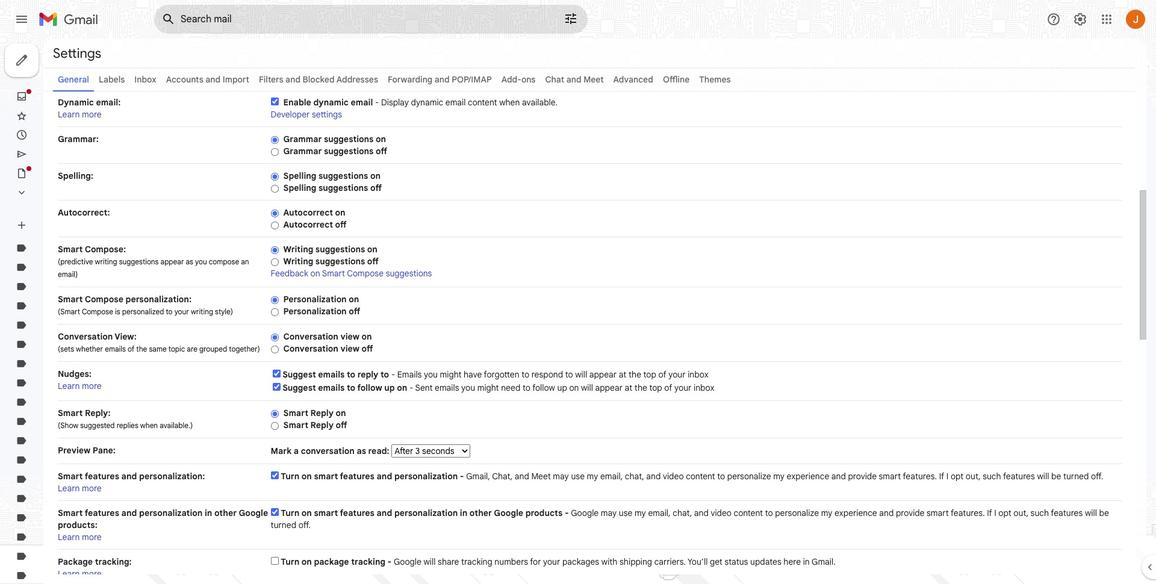 Task type: locate. For each thing, give the bounding box(es) containing it.
personalization
[[283, 294, 347, 305], [283, 306, 347, 317]]

5 learn more link from the top
[[58, 568, 102, 579]]

autocorrect down autocorrect on
[[283, 219, 333, 230]]

spelling:
[[58, 170, 93, 181]]

video inside google may use my email, chat, and video content to personalize my experience and provide smart features. if i opt out, such features will be turned off.
[[711, 508, 732, 518]]

2 learn more link from the top
[[58, 381, 102, 391]]

more down nudges:
[[82, 381, 102, 391]]

conversation down the conversation view on
[[283, 343, 338, 354]]

smart right smart reply off option
[[283, 420, 308, 431]]

learn inside smart features and personalization: learn more
[[58, 483, 80, 494]]

personalization for turn on smart features and personalization in other google products -
[[394, 508, 458, 518]]

2 turn from the top
[[281, 508, 299, 518]]

0 horizontal spatial tracking
[[351, 556, 385, 567]]

1 vertical spatial provide
[[896, 508, 925, 518]]

smart for smart compose: (predictive writing suggestions appear as you compose an email)
[[58, 244, 83, 255]]

1 vertical spatial off.
[[298, 520, 311, 531]]

google inside google may use my email, chat, and video content to personalize my experience and provide smart features. if i opt out, such features will be turned off.
[[571, 508, 599, 518]]

learn down nudges:
[[58, 381, 80, 391]]

add-
[[501, 74, 521, 85]]

you for as
[[195, 257, 207, 266]]

smart for smart reply on
[[283, 408, 308, 419]]

writing right writing suggestions on radio
[[283, 244, 313, 255]]

Personalization off radio
[[271, 308, 279, 317]]

to inside the smart compose personalization: (smart compose is personalized to your writing style)
[[166, 307, 173, 316]]

0 horizontal spatial email,
[[600, 471, 623, 482]]

to down conversation view off
[[347, 382, 355, 393]]

1 up from the left
[[384, 382, 395, 393]]

conversation for conversation view off
[[283, 343, 338, 354]]

3 more from the top
[[82, 483, 102, 494]]

email
[[351, 97, 373, 108], [445, 97, 466, 108]]

learn more link for dynamic email:
[[58, 109, 102, 120]]

off
[[376, 146, 387, 157], [370, 182, 382, 193], [335, 219, 347, 230], [367, 256, 379, 267], [349, 306, 360, 317], [362, 343, 373, 354], [336, 420, 347, 431]]

off up mark a conversation as read:
[[336, 420, 347, 431]]

0 horizontal spatial if
[[939, 471, 944, 482]]

off down grammar suggestions on
[[376, 146, 387, 157]]

0 horizontal spatial may
[[553, 471, 569, 482]]

1 learn more link from the top
[[58, 109, 102, 120]]

may up the with
[[601, 508, 617, 518]]

package tracking: learn more
[[58, 556, 132, 579]]

1 suggest from the top
[[283, 369, 316, 380]]

as left compose
[[186, 257, 193, 266]]

personalization inside 'smart features and personalization in other google products: learn more'
[[139, 508, 203, 518]]

0 horizontal spatial other
[[214, 508, 237, 518]]

may inside google may use my email, chat, and video content to personalize my experience and provide smart features. if i opt out, such features will be turned off.
[[601, 508, 617, 518]]

more inside dynamic email: learn more
[[82, 109, 102, 120]]

more down package
[[82, 568, 102, 579]]

to right personalized
[[166, 307, 173, 316]]

might down suggest emails to reply to - emails you might have forgotten to respond to will appear at the top of your inbox
[[477, 382, 499, 393]]

compose down writing suggestions off
[[347, 268, 384, 279]]

conversation up conversation view off
[[283, 331, 338, 342]]

0 horizontal spatial off.
[[298, 520, 311, 531]]

chat,
[[492, 471, 513, 482]]

advanced link
[[613, 74, 653, 85]]

smart
[[314, 471, 338, 482], [879, 471, 901, 482], [314, 508, 338, 518], [927, 508, 949, 518]]

smart for smart features and personalization: learn more
[[58, 471, 83, 482]]

out, inside google may use my email, chat, and video content to personalize my experience and provide smart features. if i opt out, such features will be turned off.
[[1014, 508, 1029, 518]]

reply
[[310, 408, 334, 419], [310, 420, 334, 431]]

0 horizontal spatial features.
[[903, 471, 937, 482]]

preview
[[58, 445, 90, 456]]

1 vertical spatial be
[[1099, 508, 1109, 518]]

features.
[[903, 471, 937, 482], [951, 508, 985, 518]]

2 dynamic from the left
[[411, 97, 443, 108]]

off for grammar suggestions on
[[376, 146, 387, 157]]

navigation
[[0, 39, 145, 584]]

appear inside smart compose: (predictive writing suggestions appear as you compose an email)
[[160, 257, 184, 266]]

if inside google may use my email, chat, and video content to personalize my experience and provide smart features. if i opt out, such features will be turned off.
[[987, 508, 992, 518]]

smart compose: (predictive writing suggestions appear as you compose an email)
[[58, 244, 249, 279]]

reply
[[358, 369, 378, 380]]

learn more link down nudges:
[[58, 381, 102, 391]]

learn more link up products:
[[58, 483, 102, 494]]

conversation up whether in the bottom of the page
[[58, 331, 113, 342]]

might left 'have'
[[440, 369, 462, 380]]

0 vertical spatial as
[[186, 257, 193, 266]]

suggest down conversation view off
[[283, 369, 316, 380]]

i
[[946, 471, 949, 482], [994, 508, 996, 518]]

2 suggest from the top
[[283, 382, 316, 393]]

2 grammar from the top
[[283, 146, 322, 157]]

main menu image
[[14, 12, 29, 26]]

dynamic up settings
[[313, 97, 349, 108]]

1 vertical spatial experience
[[835, 508, 877, 518]]

personalization for turn on smart features and personalization - gmail, chat, and meet may use my email, chat, and video content to personalize my experience and provide smart features. if i opt out, such features will be turned off.
[[394, 471, 458, 482]]

products
[[525, 508, 563, 518]]

Autocorrect on radio
[[271, 209, 279, 218]]

inbox
[[688, 369, 709, 380], [694, 382, 714, 393]]

offline
[[663, 74, 690, 85]]

1 vertical spatial you
[[424, 369, 438, 380]]

2 spelling from the top
[[283, 182, 316, 193]]

add-ons
[[501, 74, 536, 85]]

1 horizontal spatial personalize
[[775, 508, 819, 518]]

0 horizontal spatial opt
[[951, 471, 964, 482]]

search mail image
[[158, 8, 179, 30]]

smart inside smart reply: (show suggested replies when available.)
[[58, 408, 83, 419]]

1 vertical spatial personalization:
[[139, 471, 205, 482]]

0 horizontal spatial provide
[[848, 471, 877, 482]]

to left respond
[[522, 369, 529, 380]]

1 horizontal spatial video
[[711, 508, 732, 518]]

1 more from the top
[[82, 109, 102, 120]]

2 more from the top
[[82, 381, 102, 391]]

emails down view:
[[105, 344, 126, 353]]

reply for on
[[310, 408, 334, 419]]

suggest for suggest emails to follow up on - sent emails you might need to follow up on will appear at the top of your inbox
[[283, 382, 316, 393]]

1 vertical spatial compose
[[85, 294, 123, 305]]

None search field
[[154, 5, 588, 34]]

0 vertical spatial of
[[128, 344, 134, 353]]

are
[[187, 344, 197, 353]]

2 reply from the top
[[310, 420, 334, 431]]

2 tracking from the left
[[461, 556, 492, 567]]

Spelling suggestions off radio
[[271, 184, 279, 193]]

to up updates
[[765, 508, 773, 518]]

your
[[174, 307, 189, 316], [669, 369, 686, 380], [674, 382, 692, 393], [543, 556, 560, 567]]

my
[[587, 471, 598, 482], [773, 471, 785, 482], [635, 508, 646, 518], [821, 508, 832, 518]]

inbox link
[[134, 74, 156, 85]]

0 vertical spatial appear
[[160, 257, 184, 266]]

reply:
[[85, 408, 111, 419]]

0 vertical spatial turn
[[281, 471, 299, 482]]

1 grammar from the top
[[283, 134, 322, 145]]

1 vertical spatial suggest
[[283, 382, 316, 393]]

with
[[601, 556, 617, 567]]

1 vertical spatial use
[[619, 508, 633, 518]]

content up google may use my email, chat, and video content to personalize my experience and provide smart features. if i opt out, such features will be turned off.
[[686, 471, 715, 482]]

learn more link for smart features and personalization in other google products:
[[58, 532, 102, 543]]

0 horizontal spatial might
[[440, 369, 462, 380]]

personalization: up personalized
[[126, 294, 191, 305]]

0 horizontal spatial turned
[[271, 520, 296, 531]]

0 vertical spatial chat,
[[625, 471, 644, 482]]

1 horizontal spatial experience
[[835, 508, 877, 518]]

packages
[[562, 556, 599, 567]]

conversation view on
[[283, 331, 372, 342]]

other
[[214, 508, 237, 518], [470, 508, 492, 518]]

2 vertical spatial the
[[635, 382, 647, 393]]

2 personalization from the top
[[283, 306, 347, 317]]

email down addresses
[[351, 97, 373, 108]]

0 vertical spatial i
[[946, 471, 949, 482]]

themes
[[699, 74, 731, 85]]

conversation
[[58, 331, 113, 342], [283, 331, 338, 342], [283, 343, 338, 354]]

1 vertical spatial email,
[[648, 508, 671, 518]]

feedback on smart compose suggestions
[[271, 268, 432, 279]]

1 writing from the top
[[283, 244, 313, 255]]

smart for smart reply: (show suggested replies when available.)
[[58, 408, 83, 419]]

personalization up the turn on smart features and personalization in other google products -
[[394, 471, 458, 482]]

to inside google may use my email, chat, and video content to personalize my experience and provide smart features. if i opt out, such features will be turned off.
[[765, 508, 773, 518]]

inbox
[[134, 74, 156, 85]]

turn on smart features and personalization in other google products -
[[281, 508, 571, 518]]

may
[[553, 471, 569, 482], [601, 508, 617, 518]]

smart for smart reply off
[[283, 420, 308, 431]]

smart inside smart compose: (predictive writing suggestions appear as you compose an email)
[[58, 244, 83, 255]]

1 horizontal spatial be
[[1099, 508, 1109, 518]]

1 vertical spatial as
[[357, 446, 366, 456]]

view
[[340, 331, 359, 342], [340, 343, 359, 354]]

provide inside google may use my email, chat, and video content to personalize my experience and provide smart features. if i opt out, such features will be turned off.
[[896, 508, 925, 518]]

0 horizontal spatial personalize
[[727, 471, 771, 482]]

of inside "conversation view: (sets whether emails of the same topic are grouped together)"
[[128, 344, 134, 353]]

2 writing from the top
[[283, 256, 313, 267]]

personalize inside google may use my email, chat, and video content to personalize my experience and provide smart features. if i opt out, such features will be turned off.
[[775, 508, 819, 518]]

2 autocorrect from the top
[[283, 219, 333, 230]]

personalization down smart features and personalization: learn more
[[139, 508, 203, 518]]

learn more link for smart features and personalization:
[[58, 483, 102, 494]]

chat,
[[625, 471, 644, 482], [673, 508, 692, 518]]

0 horizontal spatial out,
[[966, 471, 981, 482]]

1 vertical spatial autocorrect
[[283, 219, 333, 230]]

1 vertical spatial turned
[[271, 520, 296, 531]]

numbers
[[495, 556, 528, 567]]

and inside smart features and personalization: learn more
[[121, 471, 137, 482]]

learn up products:
[[58, 483, 80, 494]]

personalization for personalization on
[[283, 294, 347, 305]]

of
[[128, 344, 134, 353], [658, 369, 666, 380], [664, 382, 672, 393]]

available.
[[522, 97, 558, 108]]

0 vertical spatial the
[[136, 344, 147, 353]]

advanced search options image
[[559, 7, 583, 31]]

may up products
[[553, 471, 569, 482]]

offline link
[[663, 74, 690, 85]]

smart up (smart
[[58, 294, 83, 305]]

5 learn from the top
[[58, 568, 80, 579]]

smart for smart features and personalization in other google products: learn more
[[58, 508, 83, 518]]

None checkbox
[[273, 370, 280, 378], [271, 471, 279, 479], [271, 508, 279, 516], [273, 370, 280, 378], [271, 471, 279, 479], [271, 508, 279, 516]]

1 horizontal spatial if
[[987, 508, 992, 518]]

1 vertical spatial out,
[[1014, 508, 1029, 518]]

as
[[186, 257, 193, 266], [357, 446, 366, 456]]

might
[[440, 369, 462, 380], [477, 382, 499, 393]]

1 vertical spatial opt
[[999, 508, 1011, 518]]

0 vertical spatial you
[[195, 257, 207, 266]]

smart up products:
[[58, 508, 83, 518]]

4 learn more link from the top
[[58, 532, 102, 543]]

tracking
[[351, 556, 385, 567], [461, 556, 492, 567]]

grammar right grammar suggestions off radio
[[283, 146, 322, 157]]

emails
[[397, 369, 422, 380]]

have
[[464, 369, 482, 380]]

- left display
[[375, 97, 379, 108]]

3 learn from the top
[[58, 483, 80, 494]]

up down respond
[[557, 382, 567, 393]]

compose
[[347, 268, 384, 279], [85, 294, 123, 305], [82, 307, 113, 316]]

available.)
[[160, 421, 193, 430]]

content up status
[[734, 508, 763, 518]]

reply up the smart reply off
[[310, 408, 334, 419]]

to left reply
[[347, 369, 355, 380]]

content
[[468, 97, 497, 108], [686, 471, 715, 482], [734, 508, 763, 518]]

follow down reply
[[357, 382, 382, 393]]

you left compose
[[195, 257, 207, 266]]

reply down smart reply on
[[310, 420, 334, 431]]

when right replies on the left
[[140, 421, 158, 430]]

video up google may use my email, chat, and video content to personalize my experience and provide smart features. if i opt out, such features will be turned off.
[[663, 471, 684, 482]]

2 email from the left
[[445, 97, 466, 108]]

the
[[136, 344, 147, 353], [629, 369, 641, 380], [635, 382, 647, 393]]

0 vertical spatial reply
[[310, 408, 334, 419]]

suggestions for spelling suggestions on
[[319, 170, 368, 181]]

up left 'sent'
[[384, 382, 395, 393]]

gmail image
[[39, 7, 104, 31]]

content inside enable dynamic email - display dynamic email content when available. developer settings
[[468, 97, 497, 108]]

tracking right package
[[351, 556, 385, 567]]

2 vertical spatial appear
[[595, 382, 623, 393]]

1 personalization from the top
[[283, 294, 347, 305]]

1 horizontal spatial when
[[499, 97, 520, 108]]

updates
[[750, 556, 781, 567]]

None checkbox
[[271, 98, 279, 105], [273, 383, 280, 391], [271, 557, 279, 565], [271, 98, 279, 105], [273, 383, 280, 391], [271, 557, 279, 565]]

0 vertical spatial writing
[[95, 257, 117, 266]]

autocorrect up the "autocorrect off"
[[283, 207, 333, 218]]

on
[[376, 134, 386, 145], [370, 170, 381, 181], [335, 207, 345, 218], [367, 244, 378, 255], [310, 268, 320, 279], [349, 294, 359, 305], [362, 331, 372, 342], [397, 382, 407, 393], [569, 382, 579, 393], [336, 408, 346, 419], [302, 471, 312, 482], [302, 508, 312, 518], [302, 556, 312, 567]]

suggestions for grammar suggestions on
[[324, 134, 374, 145]]

as left read:
[[357, 446, 366, 456]]

1 vertical spatial may
[[601, 508, 617, 518]]

1 horizontal spatial email
[[445, 97, 466, 108]]

1 vertical spatial personalize
[[775, 508, 819, 518]]

suggestions for writing suggestions off
[[315, 256, 365, 267]]

smart compose personalization: (smart compose is personalized to your writing style)
[[58, 294, 233, 316]]

smart up (show
[[58, 408, 83, 419]]

grammar for grammar suggestions off
[[283, 146, 322, 157]]

0 vertical spatial out,
[[966, 471, 981, 482]]

1 horizontal spatial off.
[[1091, 471, 1103, 482]]

learn more link down package
[[58, 568, 102, 579]]

you inside smart compose: (predictive writing suggestions appear as you compose an email)
[[195, 257, 207, 266]]

1 autocorrect from the top
[[283, 207, 333, 218]]

email, inside google may use my email, chat, and video content to personalize my experience and provide smart features. if i opt out, such features will be turned off.
[[648, 508, 671, 518]]

conversation view off
[[283, 343, 373, 354]]

0 horizontal spatial writing
[[95, 257, 117, 266]]

smart inside 'smart features and personalization in other google products: learn more'
[[58, 508, 83, 518]]

1 vertical spatial features.
[[951, 508, 985, 518]]

smart reply on
[[283, 408, 346, 419]]

Grammar suggestions off radio
[[271, 147, 279, 156]]

0 horizontal spatial follow
[[357, 382, 382, 393]]

0 vertical spatial opt
[[951, 471, 964, 482]]

1 horizontal spatial follow
[[532, 382, 555, 393]]

learn down dynamic
[[58, 109, 80, 120]]

video down turn on smart features and personalization - gmail, chat, and meet may use my email, chat, and video content to personalize my experience and provide smart features. if i opt out, such features will be turned off.
[[711, 508, 732, 518]]

0 vertical spatial spelling
[[283, 170, 316, 181]]

0 horizontal spatial up
[[384, 382, 395, 393]]

3 learn more link from the top
[[58, 483, 102, 494]]

0 vertical spatial suggest
[[283, 369, 316, 380]]

2 learn from the top
[[58, 381, 80, 391]]

learn down products:
[[58, 532, 80, 543]]

smart
[[58, 244, 83, 255], [322, 268, 345, 279], [58, 294, 83, 305], [58, 408, 83, 419], [283, 408, 308, 419], [283, 420, 308, 431], [58, 471, 83, 482], [58, 508, 83, 518]]

1 turn from the top
[[281, 471, 299, 482]]

turn
[[281, 471, 299, 482], [281, 508, 299, 518], [281, 556, 299, 567]]

provide
[[848, 471, 877, 482], [896, 508, 925, 518]]

will
[[575, 369, 587, 380], [581, 382, 593, 393], [1037, 471, 1049, 482], [1085, 508, 1097, 518], [424, 556, 436, 567]]

off for smart reply on
[[336, 420, 347, 431]]

1 vertical spatial when
[[140, 421, 158, 430]]

1 horizontal spatial chat,
[[673, 508, 692, 518]]

compose up is at bottom left
[[85, 294, 123, 305]]

turn on package tracking - google will share tracking numbers for your packages with shipping carriers. you'll get status updates here in gmail.
[[281, 556, 836, 567]]

0 horizontal spatial video
[[663, 471, 684, 482]]

personalization: up 'smart features and personalization in other google products: learn more' in the bottom of the page
[[139, 471, 205, 482]]

writing for writing suggestions off
[[283, 256, 313, 267]]

off. inside google may use my email, chat, and video content to personalize my experience and provide smart features. if i opt out, such features will be turned off.
[[298, 520, 311, 531]]

you for emails
[[424, 369, 438, 380]]

1 dynamic from the left
[[313, 97, 349, 108]]

writing
[[283, 244, 313, 255], [283, 256, 313, 267]]

grammar suggestions off
[[283, 146, 387, 157]]

top
[[643, 369, 656, 380], [649, 382, 662, 393]]

4 learn from the top
[[58, 532, 80, 543]]

writing down compose:
[[95, 257, 117, 266]]

suggestions for spelling suggestions off
[[319, 182, 368, 193]]

off up reply
[[362, 343, 373, 354]]

0 vertical spatial content
[[468, 97, 497, 108]]

view down the conversation view on
[[340, 343, 359, 354]]

follow down respond
[[532, 382, 555, 393]]

smart inside the smart compose personalization: (smart compose is personalized to your writing style)
[[58, 294, 83, 305]]

1 view from the top
[[340, 331, 359, 342]]

use
[[571, 471, 585, 482], [619, 508, 633, 518]]

content inside google may use my email, chat, and video content to personalize my experience and provide smart features. if i opt out, such features will be turned off.
[[734, 508, 763, 518]]

feedback on smart compose suggestions link
[[271, 268, 432, 279]]

view up conversation view off
[[340, 331, 359, 342]]

personalized
[[122, 307, 164, 316]]

0 vertical spatial experience
[[787, 471, 829, 482]]

such
[[983, 471, 1001, 482], [1031, 508, 1049, 518]]

smart inside smart features and personalization: learn more
[[58, 471, 83, 482]]

conversation for conversation view on
[[283, 331, 338, 342]]

smart up (predictive
[[58, 244, 83, 255]]

spelling right spelling suggestions off radio
[[283, 182, 316, 193]]

(sets
[[58, 344, 74, 353]]

2 vertical spatial turn
[[281, 556, 299, 567]]

0 vertical spatial at
[[619, 369, 626, 380]]

carriers.
[[654, 556, 686, 567]]

personalization:
[[126, 294, 191, 305], [139, 471, 205, 482]]

Writing suggestions off radio
[[271, 258, 279, 267]]

support image
[[1047, 12, 1061, 26]]

1 horizontal spatial up
[[557, 382, 567, 393]]

grammar down developer settings link
[[283, 134, 322, 145]]

off for writing suggestions on
[[367, 256, 379, 267]]

0 vertical spatial use
[[571, 471, 585, 482]]

meet right 'chat'
[[584, 74, 604, 85]]

themes link
[[699, 74, 731, 85]]

Grammar suggestions on radio
[[271, 135, 279, 144]]

1 vertical spatial personalization
[[283, 306, 347, 317]]

personalization down personalization on
[[283, 306, 347, 317]]

be
[[1051, 471, 1061, 482], [1099, 508, 1109, 518]]

0 vertical spatial grammar
[[283, 134, 322, 145]]

1 horizontal spatial tracking
[[461, 556, 492, 567]]

1 vertical spatial at
[[625, 382, 632, 393]]

email:
[[96, 97, 121, 108]]

1 vertical spatial spelling
[[283, 182, 316, 193]]

- inside enable dynamic email - display dynamic email content when available. developer settings
[[375, 97, 379, 108]]

smart down preview
[[58, 471, 83, 482]]

0 vertical spatial writing
[[283, 244, 313, 255]]

0 vertical spatial if
[[939, 471, 944, 482]]

Smart Reply on radio
[[271, 409, 279, 418]]

more down dynamic
[[82, 109, 102, 120]]

1 horizontal spatial turned
[[1063, 471, 1089, 482]]

compose left is at bottom left
[[82, 307, 113, 316]]

1 horizontal spatial you
[[424, 369, 438, 380]]

labels
[[99, 74, 125, 85]]

- right package
[[388, 556, 392, 567]]

learn down package
[[58, 568, 80, 579]]

5 more from the top
[[82, 568, 102, 579]]

together)
[[229, 344, 260, 353]]

personalization up personalization off
[[283, 294, 347, 305]]

0 vertical spatial provide
[[848, 471, 877, 482]]

smart down writing suggestions off
[[322, 268, 345, 279]]

tracking right share
[[461, 556, 492, 567]]

off down the spelling suggestions on
[[370, 182, 382, 193]]

0 horizontal spatial when
[[140, 421, 158, 430]]

mark
[[271, 446, 292, 456]]

1 spelling from the top
[[283, 170, 316, 181]]

suggest up smart reply on
[[283, 382, 316, 393]]

0 horizontal spatial meet
[[531, 471, 551, 482]]

the inside "conversation view: (sets whether emails of the same topic are grouped together)"
[[136, 344, 147, 353]]

grammar:
[[58, 134, 99, 145]]

2 view from the top
[[340, 343, 359, 354]]

use inside google may use my email, chat, and video content to personalize my experience and provide smart features. if i opt out, such features will be turned off.
[[619, 508, 633, 518]]

opt inside google may use my email, chat, and video content to personalize my experience and provide smart features. if i opt out, such features will be turned off.
[[999, 508, 1011, 518]]

spelling for spelling suggestions on
[[283, 170, 316, 181]]

1 vertical spatial content
[[686, 471, 715, 482]]

spelling for spelling suggestions off
[[283, 182, 316, 193]]

0 vertical spatial when
[[499, 97, 520, 108]]

1 horizontal spatial such
[[1031, 508, 1049, 518]]

gmail.
[[812, 556, 836, 567]]

you up 'sent'
[[424, 369, 438, 380]]

out,
[[966, 471, 981, 482], [1014, 508, 1029, 518]]

if
[[939, 471, 944, 482], [987, 508, 992, 518]]

1 horizontal spatial meet
[[584, 74, 604, 85]]

more inside 'smart features and personalization in other google products: learn more'
[[82, 532, 102, 543]]

turned inside google may use my email, chat, and video content to personalize my experience and provide smart features. if i opt out, such features will be turned off.
[[271, 520, 296, 531]]

1 learn from the top
[[58, 109, 80, 120]]

smart right the "smart reply on" radio
[[283, 408, 308, 419]]

when down add-
[[499, 97, 520, 108]]

you down 'have'
[[461, 382, 475, 393]]

writing left style)
[[191, 307, 213, 316]]

1 other from the left
[[214, 508, 237, 518]]

more down products:
[[82, 532, 102, 543]]

settings image
[[1073, 12, 1088, 26]]

conversation inside "conversation view: (sets whether emails of the same topic are grouped together)"
[[58, 331, 113, 342]]

tracking:
[[95, 556, 132, 567]]

meet up products
[[531, 471, 551, 482]]

4 more from the top
[[82, 532, 102, 543]]

personalization
[[394, 471, 458, 482], [139, 508, 203, 518], [394, 508, 458, 518]]

dynamic down the forwarding and pop/imap "link"
[[411, 97, 443, 108]]

google inside 'smart features and personalization in other google products: learn more'
[[239, 508, 268, 518]]

enable dynamic email - display dynamic email content when available. developer settings
[[271, 97, 558, 120]]

features inside google may use my email, chat, and video content to personalize my experience and provide smart features. if i opt out, such features will be turned off.
[[1051, 508, 1083, 518]]

features. inside google may use my email, chat, and video content to personalize my experience and provide smart features. if i opt out, such features will be turned off.
[[951, 508, 985, 518]]

learn more link down dynamic
[[58, 109, 102, 120]]

0 vertical spatial personalization:
[[126, 294, 191, 305]]

1 reply from the top
[[310, 408, 334, 419]]

2 other from the left
[[470, 508, 492, 518]]

email down 'forwarding and pop/imap'
[[445, 97, 466, 108]]

3 turn from the top
[[281, 556, 299, 567]]

0 vertical spatial top
[[643, 369, 656, 380]]

off up feedback on smart compose suggestions
[[367, 256, 379, 267]]

personalization up share
[[394, 508, 458, 518]]



Task type: vqa. For each thing, say whether or not it's contained in the screenshot.


Task type: describe. For each thing, give the bounding box(es) containing it.
to right respond
[[565, 369, 573, 380]]

nudges: learn more
[[58, 369, 102, 391]]

Conversation view off radio
[[271, 345, 279, 354]]

off up writing suggestions on
[[335, 219, 347, 230]]

autocorrect off
[[283, 219, 347, 230]]

share
[[438, 556, 459, 567]]

addresses
[[336, 74, 378, 85]]

your inside the smart compose personalization: (smart compose is personalized to your writing style)
[[174, 307, 189, 316]]

2 up from the left
[[557, 382, 567, 393]]

nudges:
[[58, 369, 92, 379]]

2 horizontal spatial in
[[803, 556, 810, 567]]

1 vertical spatial top
[[649, 382, 662, 393]]

2 vertical spatial compose
[[82, 307, 113, 316]]

to right reply
[[381, 369, 389, 380]]

learn inside nudges: learn more
[[58, 381, 80, 391]]

chat, inside google may use my email, chat, and video content to personalize my experience and provide smart features. if i opt out, such features will be turned off.
[[673, 508, 692, 518]]

emails inside "conversation view: (sets whether emails of the same topic are grouped together)"
[[105, 344, 126, 353]]

1 email from the left
[[351, 97, 373, 108]]

filters
[[259, 74, 283, 85]]

general
[[58, 74, 89, 85]]

0 vertical spatial might
[[440, 369, 462, 380]]

forgotten
[[484, 369, 519, 380]]

autocorrect:
[[58, 207, 110, 218]]

learn inside dynamic email: learn more
[[58, 109, 80, 120]]

0 vertical spatial email,
[[600, 471, 623, 482]]

labels link
[[99, 74, 125, 85]]

learn inside package tracking: learn more
[[58, 568, 80, 579]]

pop/imap
[[452, 74, 492, 85]]

enable
[[283, 97, 311, 108]]

view:
[[115, 331, 137, 342]]

shipping
[[620, 556, 652, 567]]

suggestions inside smart compose: (predictive writing suggestions appear as you compose an email)
[[119, 257, 159, 266]]

other inside 'smart features and personalization in other google products: learn more'
[[214, 508, 237, 518]]

off down personalization on
[[349, 306, 360, 317]]

Conversation view on radio
[[271, 333, 279, 342]]

is
[[115, 307, 120, 316]]

1 horizontal spatial might
[[477, 382, 499, 393]]

i inside google may use my email, chat, and video content to personalize my experience and provide smart features. if i opt out, such features will be turned off.
[[994, 508, 996, 518]]

feedback
[[271, 268, 308, 279]]

dynamic email: learn more
[[58, 97, 121, 120]]

suggestions for grammar suggestions off
[[324, 146, 374, 157]]

spelling suggestions off
[[283, 182, 382, 193]]

accounts and import
[[166, 74, 249, 85]]

topic
[[169, 344, 185, 353]]

- right products
[[565, 508, 569, 518]]

0 horizontal spatial be
[[1051, 471, 1061, 482]]

same
[[149, 344, 167, 353]]

writing suggestions off
[[283, 256, 379, 267]]

compose
[[209, 257, 239, 266]]

when inside smart reply: (show suggested replies when available.)
[[140, 421, 158, 430]]

off for conversation view on
[[362, 343, 373, 354]]

suggest emails to follow up on - sent emails you might need to follow up on will appear at the top of your inbox
[[283, 382, 714, 393]]

import
[[223, 74, 249, 85]]

smart features and personalization: learn more
[[58, 471, 205, 494]]

will inside google may use my email, chat, and video content to personalize my experience and provide smart features. if i opt out, such features will be turned off.
[[1085, 508, 1097, 518]]

more inside smart features and personalization: learn more
[[82, 483, 102, 494]]

smart reply: (show suggested replies when available.)
[[58, 408, 193, 430]]

autocorrect for autocorrect off
[[283, 219, 333, 230]]

- left 'sent'
[[409, 382, 413, 393]]

- left "gmail,"
[[460, 471, 464, 482]]

google may use my email, chat, and video content to personalize my experience and provide smart features. if i opt out, such features will be turned off.
[[271, 508, 1109, 531]]

experience inside google may use my email, chat, and video content to personalize my experience and provide smart features. if i opt out, such features will be turned off.
[[835, 508, 877, 518]]

2 vertical spatial of
[[664, 382, 672, 393]]

email)
[[58, 270, 78, 279]]

conversation
[[301, 446, 355, 456]]

1 tracking from the left
[[351, 556, 385, 567]]

0 vertical spatial compose
[[347, 268, 384, 279]]

forwarding
[[388, 74, 432, 85]]

get
[[710, 556, 723, 567]]

1 vertical spatial of
[[658, 369, 666, 380]]

personalization: inside smart features and personalization: learn more
[[139, 471, 205, 482]]

learn more link for nudges:
[[58, 381, 102, 391]]

(show
[[58, 421, 78, 430]]

products:
[[58, 520, 97, 531]]

turn for turn on smart features and personalization - gmail, chat, and meet may use my email, chat, and video content to personalize my experience and provide smart features. if i opt out, such features will be turned off.
[[281, 471, 299, 482]]

0 horizontal spatial experience
[[787, 471, 829, 482]]

smart features and personalization in other google products: learn more
[[58, 508, 268, 543]]

suggest for suggest emails to reply to - emails you might have forgotten to respond to will appear at the top of your inbox
[[283, 369, 316, 380]]

package
[[314, 556, 349, 567]]

personalization on
[[283, 294, 359, 305]]

features inside smart features and personalization: learn more
[[85, 471, 119, 482]]

forwarding and pop/imap link
[[388, 74, 492, 85]]

respond
[[532, 369, 563, 380]]

suggest emails to reply to - emails you might have forgotten to respond to will appear at the top of your inbox
[[283, 369, 709, 380]]

smart reply off
[[283, 420, 347, 431]]

off for spelling suggestions on
[[370, 182, 382, 193]]

filters and blocked addresses link
[[259, 74, 378, 85]]

gmail,
[[466, 471, 490, 482]]

Smart Reply off radio
[[271, 421, 279, 430]]

as inside smart compose: (predictive writing suggestions appear as you compose an email)
[[186, 257, 193, 266]]

ons
[[521, 74, 536, 85]]

style)
[[215, 307, 233, 316]]

more inside package tracking: learn more
[[82, 568, 102, 579]]

0 vertical spatial inbox
[[688, 369, 709, 380]]

smart inside google may use my email, chat, and video content to personalize my experience and provide smart features. if i opt out, such features will be turned off.
[[927, 508, 949, 518]]

0 horizontal spatial use
[[571, 471, 585, 482]]

blocked
[[303, 74, 335, 85]]

1 follow from the left
[[357, 382, 382, 393]]

Personalization on radio
[[271, 296, 279, 305]]

in inside 'smart features and personalization in other google products: learn more'
[[205, 508, 212, 518]]

Search mail text field
[[181, 13, 530, 25]]

autocorrect for autocorrect on
[[283, 207, 333, 218]]

(smart
[[58, 307, 80, 316]]

suggestions for writing suggestions on
[[315, 244, 365, 255]]

general link
[[58, 74, 89, 85]]

0 vertical spatial personalize
[[727, 471, 771, 482]]

Autocorrect off radio
[[271, 221, 279, 230]]

1 vertical spatial inbox
[[694, 382, 714, 393]]

a
[[294, 446, 299, 456]]

need
[[501, 382, 520, 393]]

- left emails
[[391, 369, 395, 380]]

view for on
[[340, 331, 359, 342]]

features inside 'smart features and personalization in other google products: learn more'
[[85, 508, 119, 518]]

developer settings link
[[271, 109, 342, 120]]

whether
[[76, 344, 103, 353]]

personalization for personalization off
[[283, 306, 347, 317]]

2 horizontal spatial you
[[461, 382, 475, 393]]

reply for off
[[310, 420, 334, 431]]

0 vertical spatial off.
[[1091, 471, 1103, 482]]

accounts
[[166, 74, 203, 85]]

1 vertical spatial the
[[629, 369, 641, 380]]

0 vertical spatial features.
[[903, 471, 937, 482]]

0 vertical spatial turned
[[1063, 471, 1089, 482]]

to right need
[[523, 382, 530, 393]]

status
[[725, 556, 748, 567]]

display
[[381, 97, 409, 108]]

turn for turn on smart features and personalization in other google products -
[[281, 508, 299, 518]]

0 horizontal spatial i
[[946, 471, 949, 482]]

1 vertical spatial appear
[[589, 369, 617, 380]]

dynamic
[[58, 97, 94, 108]]

pane:
[[93, 445, 116, 456]]

here
[[784, 556, 801, 567]]

add-ons link
[[501, 74, 536, 85]]

advanced
[[613, 74, 653, 85]]

2 follow from the left
[[532, 382, 555, 393]]

you'll
[[688, 556, 708, 567]]

grammar for grammar suggestions on
[[283, 134, 322, 145]]

0 vertical spatial video
[[663, 471, 684, 482]]

1 vertical spatial meet
[[531, 471, 551, 482]]

developer
[[271, 109, 310, 120]]

0 vertical spatial meet
[[584, 74, 604, 85]]

writing for writing suggestions on
[[283, 244, 313, 255]]

0 horizontal spatial chat,
[[625, 471, 644, 482]]

chat
[[545, 74, 564, 85]]

package
[[58, 556, 93, 567]]

emails right 'sent'
[[435, 382, 459, 393]]

when inside enable dynamic email - display dynamic email content when available. developer settings
[[499, 97, 520, 108]]

1 horizontal spatial in
[[460, 508, 467, 518]]

personalization off
[[283, 306, 360, 317]]

emails down conversation view off
[[318, 369, 345, 380]]

Writing suggestions on radio
[[271, 246, 279, 255]]

sent
[[415, 382, 433, 393]]

conversation for conversation view: (sets whether emails of the same topic are grouped together)
[[58, 331, 113, 342]]

turn for turn on package tracking - google will share tracking numbers for your packages with shipping carriers. you'll get status updates here in gmail.
[[281, 556, 299, 567]]

read:
[[368, 446, 389, 456]]

learn inside 'smart features and personalization in other google products: learn more'
[[58, 532, 80, 543]]

0 vertical spatial such
[[983, 471, 1001, 482]]

emails up smart reply on
[[318, 382, 345, 393]]

be inside google may use my email, chat, and video content to personalize my experience and provide smart features. if i opt out, such features will be turned off.
[[1099, 508, 1109, 518]]

such inside google may use my email, chat, and video content to personalize my experience and provide smart features. if i opt out, such features will be turned off.
[[1031, 508, 1049, 518]]

accounts and import link
[[166, 74, 249, 85]]

preview pane:
[[58, 445, 116, 456]]

smart for smart compose personalization: (smart compose is personalized to your writing style)
[[58, 294, 83, 305]]

(predictive
[[58, 257, 93, 266]]

more inside nudges: learn more
[[82, 381, 102, 391]]

Spelling suggestions on radio
[[271, 172, 279, 181]]

and inside 'smart features and personalization in other google products: learn more'
[[121, 508, 137, 518]]

view for off
[[340, 343, 359, 354]]

grouped
[[199, 344, 227, 353]]

to up google may use my email, chat, and video content to personalize my experience and provide smart features. if i opt out, such features will be turned off.
[[717, 471, 725, 482]]

turn on smart features and personalization - gmail, chat, and meet may use my email, chat, and video content to personalize my experience and provide smart features. if i opt out, such features will be turned off.
[[281, 471, 1103, 482]]

learn more link for package tracking:
[[58, 568, 102, 579]]

personalization: inside the smart compose personalization: (smart compose is personalized to your writing style)
[[126, 294, 191, 305]]

suggested
[[80, 421, 115, 430]]

autocorrect on
[[283, 207, 345, 218]]

writing inside the smart compose personalization: (smart compose is personalized to your writing style)
[[191, 307, 213, 316]]

writing inside smart compose: (predictive writing suggestions appear as you compose an email)
[[95, 257, 117, 266]]

writing suggestions on
[[283, 244, 378, 255]]



